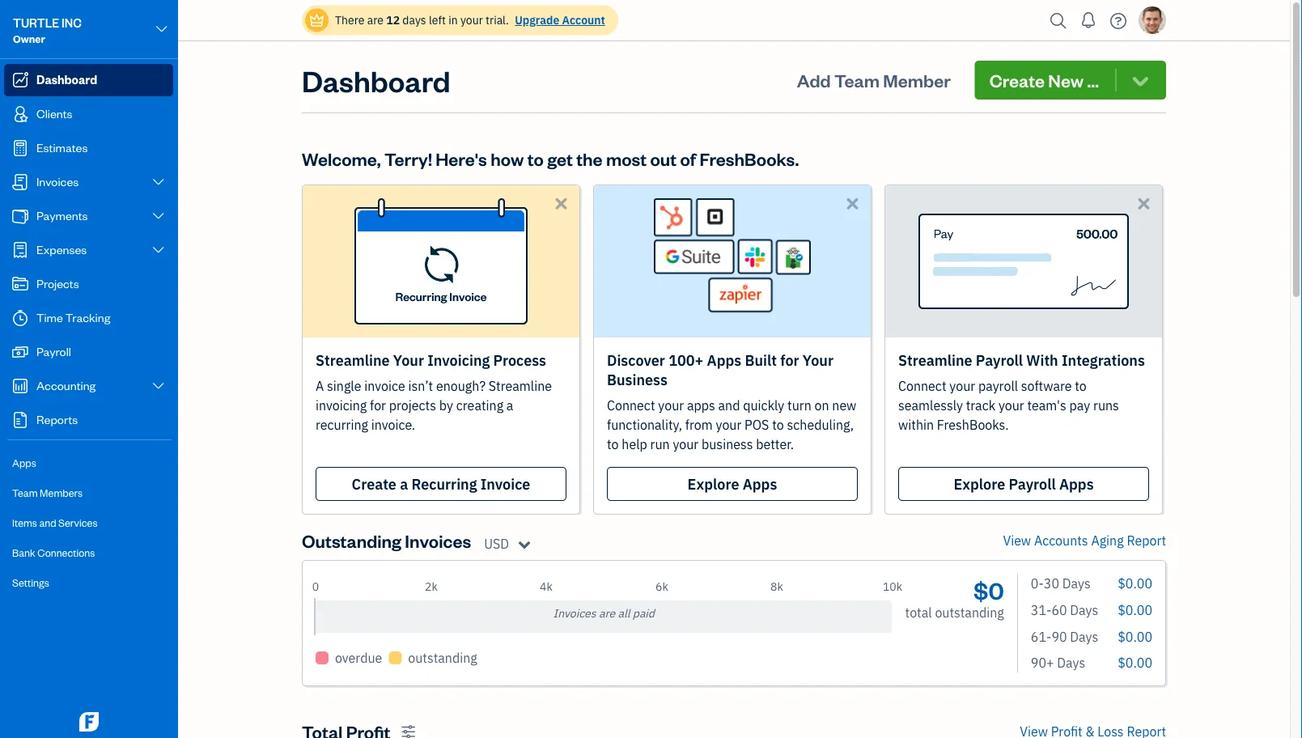 Task type: vqa. For each thing, say whether or not it's contained in the screenshot.
RATE
no



Task type: describe. For each thing, give the bounding box(es) containing it.
items and services link
[[4, 509, 173, 538]]

software
[[1022, 378, 1072, 395]]

project image
[[11, 276, 30, 292]]

$0.00 link for 90+ days
[[1118, 655, 1153, 672]]

apps inside discover 100+ apps built for your business connect your apps and quickly turn on new functionality, from your pos to scheduling, to help run your business better.
[[707, 351, 742, 370]]

on
[[815, 397, 829, 414]]

estimates
[[36, 140, 88, 155]]

expenses link
[[4, 234, 173, 266]]

bank connections
[[12, 546, 95, 559]]

quickly
[[743, 397, 785, 414]]

from
[[686, 417, 713, 434]]

team inside add team member button
[[835, 68, 880, 91]]

1 vertical spatial outstanding
[[408, 650, 477, 667]]

enough?
[[436, 378, 486, 395]]

$0.00 for 90+ days
[[1118, 655, 1153, 672]]

process
[[493, 351, 547, 370]]

reports link
[[4, 404, 173, 436]]

a inside "link"
[[400, 474, 408, 493]]

members
[[40, 486, 83, 500]]

team's
[[1028, 397, 1067, 414]]

days down 61-90 days
[[1058, 655, 1086, 672]]

days for 61-90 days
[[1071, 628, 1099, 645]]

how
[[491, 147, 524, 170]]

main element
[[0, 0, 219, 738]]

chevron large down image for accounting
[[151, 380, 166, 393]]

team members
[[12, 486, 83, 500]]

a
[[316, 378, 324, 395]]

help
[[622, 436, 648, 453]]

0
[[312, 579, 319, 594]]

bank connections link
[[4, 539, 173, 568]]

payment image
[[11, 208, 30, 224]]

new
[[833, 397, 857, 414]]

business
[[607, 370, 668, 389]]

create new …
[[990, 68, 1099, 91]]

go to help image
[[1106, 9, 1132, 33]]

the
[[577, 147, 603, 170]]

add team member
[[797, 68, 951, 91]]

connect inside the streamline payroll with integrations connect your payroll software to seamlessly track your team's pay runs within freshbooks.
[[899, 378, 947, 395]]

0 vertical spatial chevron large down image
[[154, 19, 169, 39]]

100+
[[669, 351, 704, 370]]

apps up view accounts aging report link
[[1060, 474, 1094, 493]]

invoice
[[365, 378, 405, 395]]

0 horizontal spatial freshbooks.
[[700, 147, 799, 170]]

runs
[[1094, 397, 1120, 414]]

a inside streamline your invoicing process a single invoice isn't enough? streamline invoicing for projects by creating a recurring invoice.
[[507, 397, 514, 414]]

settings
[[12, 576, 49, 589]]

create a recurring invoice link
[[316, 467, 567, 501]]

freshbooks image
[[76, 712, 102, 732]]

connections
[[37, 546, 95, 559]]

owner
[[13, 32, 45, 45]]

apps
[[687, 397, 716, 414]]

payroll
[[979, 378, 1018, 395]]

your up business at bottom right
[[716, 417, 742, 434]]

view accounts aging report
[[1003, 532, 1167, 549]]

…
[[1088, 68, 1099, 91]]

within
[[899, 417, 934, 434]]

payments
[[36, 208, 88, 223]]

$0 link
[[974, 575, 1005, 605]]

explore apps link
[[607, 467, 858, 501]]

scheduling,
[[787, 417, 854, 434]]

all
[[618, 606, 630, 621]]

get
[[547, 147, 573, 170]]

days for 0-30 days
[[1063, 575, 1091, 592]]

to up the better. in the bottom of the page
[[773, 417, 784, 434]]

overdue
[[335, 650, 382, 667]]

invoices for invoices
[[36, 174, 79, 189]]

there
[[335, 13, 365, 28]]

settings link
[[4, 569, 173, 597]]

invoices link
[[4, 166, 173, 198]]

inc
[[62, 15, 82, 30]]

apps down the better. in the bottom of the page
[[743, 474, 778, 493]]

total
[[906, 604, 932, 621]]

apps inside main element
[[12, 456, 36, 470]]

welcome, terry! here's how to get the most out of freshbooks.
[[302, 147, 799, 170]]

invoice
[[481, 474, 531, 493]]

accounting
[[36, 378, 96, 393]]

your inside streamline your invoicing process a single invoice isn't enough? streamline invoicing for projects by creating a recurring invoice.
[[393, 351, 424, 370]]

client image
[[11, 106, 30, 122]]

left
[[429, 13, 446, 28]]

streamline for streamline payroll with integrations
[[899, 351, 973, 370]]

outstanding inside $0 total outstanding
[[935, 604, 1005, 621]]

outstanding
[[302, 529, 402, 552]]

dismiss image for streamline your invoicing process
[[552, 194, 571, 213]]

accounting link
[[4, 370, 173, 402]]

discover
[[607, 351, 665, 370]]

and inside discover 100+ apps built for your business connect your apps and quickly turn on new functionality, from your pos to scheduling, to help run your business better.
[[719, 397, 740, 414]]

money image
[[11, 344, 30, 360]]

seamlessly
[[899, 397, 963, 414]]

60
[[1052, 602, 1068, 619]]

$0.00 link for 0-30 days
[[1118, 575, 1153, 592]]

$0.00 link for 61-90 days
[[1118, 628, 1153, 645]]

apps link
[[4, 449, 173, 478]]

usd
[[484, 536, 509, 553]]

dismiss image for discover 100+ apps built for your business
[[844, 194, 862, 213]]

61-
[[1031, 628, 1052, 645]]

projects link
[[4, 268, 173, 300]]

$0.00 for 61-90 days
[[1118, 628, 1153, 645]]

chart image
[[11, 378, 30, 394]]

timer image
[[11, 310, 30, 326]]

are for there
[[367, 13, 384, 28]]

in
[[449, 13, 458, 28]]

clients link
[[4, 98, 173, 130]]

$0.00 for 31-60 days
[[1118, 602, 1153, 619]]

invoicing
[[428, 351, 490, 370]]

items
[[12, 516, 37, 529]]

time tracking link
[[4, 302, 173, 334]]

create for create new …
[[990, 68, 1045, 91]]

connect inside discover 100+ apps built for your business connect your apps and quickly turn on new functionality, from your pos to scheduling, to help run your business better.
[[607, 397, 655, 414]]

90+
[[1031, 655, 1055, 672]]

chevron large down image for invoices
[[151, 176, 166, 189]]

member
[[883, 68, 951, 91]]

61-90 days
[[1031, 628, 1099, 645]]

estimates link
[[4, 132, 173, 164]]



Task type: locate. For each thing, give the bounding box(es) containing it.
add
[[797, 68, 831, 91]]

turtle
[[13, 15, 59, 30]]

invoices left all
[[553, 606, 596, 621]]

2 $0.00 from the top
[[1118, 602, 1153, 619]]

chevron large down image for expenses
[[151, 244, 166, 257]]

0 horizontal spatial explore
[[688, 474, 740, 493]]

your down payroll
[[999, 397, 1025, 414]]

and inside main element
[[39, 516, 56, 529]]

report
[[1127, 532, 1167, 549]]

dashboard inside main element
[[36, 72, 97, 87]]

create left new
[[990, 68, 1045, 91]]

streamline payroll with integrations connect your payroll software to seamlessly track your team's pay runs within freshbooks.
[[899, 351, 1146, 434]]

4k
[[540, 579, 553, 594]]

view
[[1003, 532, 1032, 549]]

1 horizontal spatial connect
[[899, 378, 947, 395]]

pos
[[745, 417, 769, 434]]

outstanding invoices
[[302, 529, 471, 552]]

3 dismiss image from the left
[[1135, 194, 1154, 213]]

team right add
[[835, 68, 880, 91]]

streamline for streamline your invoicing process
[[316, 351, 390, 370]]

create up outstanding invoices
[[352, 474, 397, 493]]

0 vertical spatial and
[[719, 397, 740, 414]]

your
[[393, 351, 424, 370], [803, 351, 834, 370]]

1 explore from the left
[[688, 474, 740, 493]]

your right in
[[461, 13, 483, 28]]

chevron large down image down payroll link at the top of the page
[[151, 380, 166, 393]]

creating
[[456, 397, 504, 414]]

expense image
[[11, 242, 30, 258]]

1 horizontal spatial streamline
[[489, 378, 552, 395]]

functionality,
[[607, 417, 683, 434]]

services
[[58, 516, 98, 529]]

2 your from the left
[[803, 351, 834, 370]]

1 $0.00 from the top
[[1118, 575, 1153, 592]]

welcome,
[[302, 147, 381, 170]]

there are 12 days left in your trial. upgrade account
[[335, 13, 605, 28]]

1 horizontal spatial team
[[835, 68, 880, 91]]

your
[[461, 13, 483, 28], [950, 378, 976, 395], [658, 397, 684, 414], [999, 397, 1025, 414], [716, 417, 742, 434], [673, 436, 699, 453]]

create
[[990, 68, 1045, 91], [352, 474, 397, 493]]

are left all
[[599, 606, 615, 621]]

accounts
[[1035, 532, 1089, 549]]

to up pay
[[1075, 378, 1087, 395]]

3 $0.00 from the top
[[1118, 628, 1153, 645]]

$0.00 link for 31-60 days
[[1118, 602, 1153, 619]]

are
[[367, 13, 384, 28], [599, 606, 615, 621]]

dashboard down 12 at the top left
[[302, 61, 451, 99]]

for inside discover 100+ apps built for your business connect your apps and quickly turn on new functionality, from your pos to scheduling, to help run your business better.
[[781, 351, 800, 370]]

projects
[[389, 397, 436, 414]]

0 horizontal spatial dismiss image
[[552, 194, 571, 213]]

1 $0.00 link from the top
[[1118, 575, 1153, 592]]

2 horizontal spatial dismiss image
[[1135, 194, 1154, 213]]

invoices down estimates
[[36, 174, 79, 189]]

1 chevron large down image from the top
[[151, 244, 166, 257]]

apps
[[707, 351, 742, 370], [12, 456, 36, 470], [743, 474, 778, 493], [1060, 474, 1094, 493]]

payments link
[[4, 200, 173, 232]]

2 explore from the left
[[954, 474, 1006, 493]]

add team member button
[[783, 61, 966, 100]]

payroll up view at the right bottom
[[1009, 474, 1056, 493]]

dismiss image for streamline payroll with integrations
[[1135, 194, 1154, 213]]

single
[[327, 378, 361, 395]]

upgrade
[[515, 13, 560, 28]]

your up isn't
[[393, 351, 424, 370]]

with
[[1027, 351, 1059, 370]]

3 $0.00 link from the top
[[1118, 628, 1153, 645]]

0 horizontal spatial outstanding
[[408, 650, 477, 667]]

expenses
[[36, 242, 87, 257]]

here's
[[436, 147, 487, 170]]

bank
[[12, 546, 35, 559]]

0-30 days
[[1031, 575, 1091, 592]]

explore payroll apps link
[[899, 467, 1150, 501]]

chevron large down image inside accounting link
[[151, 380, 166, 393]]

for down invoice
[[370, 397, 386, 414]]

out
[[650, 147, 677, 170]]

0 vertical spatial invoices
[[36, 174, 79, 189]]

explore apps
[[688, 474, 778, 493]]

payroll link
[[4, 336, 173, 368]]

1 vertical spatial a
[[400, 474, 408, 493]]

payroll up payroll
[[976, 351, 1023, 370]]

1 vertical spatial for
[[370, 397, 386, 414]]

team
[[835, 68, 880, 91], [12, 486, 38, 500]]

to
[[528, 147, 544, 170], [1075, 378, 1087, 395], [773, 417, 784, 434], [607, 436, 619, 453]]

to left get
[[528, 147, 544, 170]]

1 horizontal spatial create
[[990, 68, 1045, 91]]

your left apps
[[658, 397, 684, 414]]

to inside the streamline payroll with integrations connect your payroll software to seamlessly track your team's pay runs within freshbooks.
[[1075, 378, 1087, 395]]

1 horizontal spatial for
[[781, 351, 800, 370]]

tracking
[[65, 310, 110, 325]]

by
[[439, 397, 453, 414]]

1 vertical spatial connect
[[607, 397, 655, 414]]

crown image
[[308, 12, 325, 29]]

1 dismiss image from the left
[[552, 194, 571, 213]]

apps left built
[[707, 351, 742, 370]]

pay
[[1070, 397, 1091, 414]]

1 horizontal spatial invoices
[[405, 529, 471, 552]]

1 vertical spatial chevron large down image
[[151, 380, 166, 393]]

1 horizontal spatial are
[[599, 606, 615, 621]]

payroll inside main element
[[36, 344, 71, 359]]

days right 90
[[1071, 628, 1099, 645]]

1 vertical spatial team
[[12, 486, 38, 500]]

0 vertical spatial connect
[[899, 378, 947, 395]]

team members link
[[4, 479, 173, 508]]

a right creating
[[507, 397, 514, 414]]

freshbooks.
[[700, 147, 799, 170], [937, 417, 1009, 434]]

1 horizontal spatial a
[[507, 397, 514, 414]]

chevron large down image up projects link
[[151, 244, 166, 257]]

10k
[[883, 579, 903, 594]]

1 horizontal spatial your
[[803, 351, 834, 370]]

0 horizontal spatial connect
[[607, 397, 655, 414]]

to left help
[[607, 436, 619, 453]]

aging
[[1092, 532, 1124, 549]]

0 vertical spatial a
[[507, 397, 514, 414]]

90
[[1052, 628, 1068, 645]]

0 horizontal spatial streamline
[[316, 351, 390, 370]]

4 $0.00 from the top
[[1118, 655, 1153, 672]]

days right "30"
[[1063, 575, 1091, 592]]

1 vertical spatial are
[[599, 606, 615, 621]]

90+ days
[[1031, 655, 1086, 672]]

0 horizontal spatial team
[[12, 486, 38, 500]]

1 vertical spatial chevron large down image
[[151, 176, 166, 189]]

report image
[[11, 412, 30, 428]]

chevron large down image
[[151, 244, 166, 257], [151, 380, 166, 393]]

invoices up '2k'
[[405, 529, 471, 552]]

streamline up seamlessly
[[899, 351, 973, 370]]

1 horizontal spatial outstanding
[[935, 604, 1005, 621]]

invoices are all paid
[[553, 606, 655, 621]]

1 your from the left
[[393, 351, 424, 370]]

streamline inside the streamline payroll with integrations connect your payroll software to seamlessly track your team's pay runs within freshbooks.
[[899, 351, 973, 370]]

0 vertical spatial team
[[835, 68, 880, 91]]

recurring
[[316, 417, 368, 434]]

payroll inside the streamline payroll with integrations connect your payroll software to seamlessly track your team's pay runs within freshbooks.
[[976, 351, 1023, 370]]

total profit filters image
[[401, 724, 416, 738]]

days right 60
[[1071, 602, 1099, 619]]

explore for explore apps
[[688, 474, 740, 493]]

4 $0.00 link from the top
[[1118, 655, 1153, 672]]

connect up seamlessly
[[899, 378, 947, 395]]

2 vertical spatial chevron large down image
[[151, 210, 166, 223]]

streamline your invoicing process a single invoice isn't enough? streamline invoicing for projects by creating a recurring invoice.
[[316, 351, 552, 434]]

your up 'on'
[[803, 351, 834, 370]]

notifications image
[[1076, 4, 1102, 36]]

payroll for explore
[[1009, 474, 1056, 493]]

1 horizontal spatial dismiss image
[[844, 194, 862, 213]]

create new … button
[[975, 61, 1167, 100]]

a left recurring
[[400, 474, 408, 493]]

time
[[36, 310, 63, 325]]

apps up team members
[[12, 456, 36, 470]]

8k
[[771, 579, 784, 594]]

2 $0.00 link from the top
[[1118, 602, 1153, 619]]

outstanding down '2k'
[[408, 650, 477, 667]]

and right items
[[39, 516, 56, 529]]

reports
[[36, 412, 78, 427]]

days for 31-60 days
[[1071, 602, 1099, 619]]

payroll right money icon
[[36, 344, 71, 359]]

built
[[745, 351, 777, 370]]

2 dismiss image from the left
[[844, 194, 862, 213]]

dashboard link
[[4, 64, 173, 96]]

0-
[[1031, 575, 1044, 592]]

create inside create new … dropdown button
[[990, 68, 1045, 91]]

streamline down process
[[489, 378, 552, 395]]

a
[[507, 397, 514, 414], [400, 474, 408, 493]]

2 horizontal spatial streamline
[[899, 351, 973, 370]]

freshbooks. right of
[[700, 147, 799, 170]]

0 horizontal spatial a
[[400, 474, 408, 493]]

2 vertical spatial invoices
[[553, 606, 596, 621]]

dismiss image
[[552, 194, 571, 213], [844, 194, 862, 213], [1135, 194, 1154, 213]]

new
[[1049, 68, 1084, 91]]

explore down business at bottom right
[[688, 474, 740, 493]]

1 horizontal spatial dashboard
[[302, 61, 451, 99]]

1 vertical spatial invoices
[[405, 529, 471, 552]]

chevron large down image
[[154, 19, 169, 39], [151, 176, 166, 189], [151, 210, 166, 223]]

2 horizontal spatial invoices
[[553, 606, 596, 621]]

0 horizontal spatial your
[[393, 351, 424, 370]]

payroll for streamline
[[976, 351, 1023, 370]]

team up items
[[12, 486, 38, 500]]

freshbooks. down track
[[937, 417, 1009, 434]]

2 chevron large down image from the top
[[151, 380, 166, 393]]

1 vertical spatial create
[[352, 474, 397, 493]]

invoices inside invoices link
[[36, 174, 79, 189]]

0 horizontal spatial are
[[367, 13, 384, 28]]

1 horizontal spatial explore
[[954, 474, 1006, 493]]

for
[[781, 351, 800, 370], [370, 397, 386, 414]]

chevron large down image for payments
[[151, 210, 166, 223]]

$0.00
[[1118, 575, 1153, 592], [1118, 602, 1153, 619], [1118, 628, 1153, 645], [1118, 655, 1153, 672]]

outstanding right total
[[935, 604, 1005, 621]]

1 horizontal spatial freshbooks.
[[937, 417, 1009, 434]]

create for create a recurring invoice
[[352, 474, 397, 493]]

search image
[[1046, 9, 1072, 33]]

track
[[966, 397, 996, 414]]

for right built
[[781, 351, 800, 370]]

explore
[[688, 474, 740, 493], [954, 474, 1006, 493]]

31-
[[1031, 602, 1052, 619]]

1 vertical spatial freshbooks.
[[937, 417, 1009, 434]]

your up track
[[950, 378, 976, 395]]

0 horizontal spatial for
[[370, 397, 386, 414]]

your down from
[[673, 436, 699, 453]]

connect up functionality,
[[607, 397, 655, 414]]

upgrade account link
[[512, 13, 605, 28]]

dashboard
[[302, 61, 451, 99], [36, 72, 97, 87]]

Currency field
[[484, 534, 538, 554]]

streamline up single
[[316, 351, 390, 370]]

6k
[[656, 579, 669, 594]]

terry!
[[384, 147, 432, 170]]

for inside streamline your invoicing process a single invoice isn't enough? streamline invoicing for projects by creating a recurring invoice.
[[370, 397, 386, 414]]

freshbooks. inside the streamline payroll with integrations connect your payroll software to seamlessly track your team's pay runs within freshbooks.
[[937, 417, 1009, 434]]

and right apps
[[719, 397, 740, 414]]

1 vertical spatial and
[[39, 516, 56, 529]]

chevrondown image
[[1130, 69, 1152, 91]]

your inside discover 100+ apps built for your business connect your apps and quickly turn on new functionality, from your pos to scheduling, to help run your business better.
[[803, 351, 834, 370]]

team inside team members link
[[12, 486, 38, 500]]

items and services
[[12, 516, 98, 529]]

0 horizontal spatial and
[[39, 516, 56, 529]]

are for invoices
[[599, 606, 615, 621]]

0 vertical spatial chevron large down image
[[151, 244, 166, 257]]

trial.
[[486, 13, 509, 28]]

dashboard up the clients
[[36, 72, 97, 87]]

0 vertical spatial are
[[367, 13, 384, 28]]

clients
[[36, 106, 72, 121]]

$0.00 for 0-30 days
[[1118, 575, 1153, 592]]

invoice image
[[11, 174, 30, 190]]

create inside create a recurring invoice "link"
[[352, 474, 397, 493]]

31-60 days
[[1031, 602, 1099, 619]]

explore for explore payroll apps
[[954, 474, 1006, 493]]

0 vertical spatial freshbooks.
[[700, 147, 799, 170]]

integrations
[[1062, 351, 1146, 370]]

0 vertical spatial outstanding
[[935, 604, 1005, 621]]

chevron large down image inside payments link
[[151, 210, 166, 223]]

$0
[[974, 575, 1005, 605]]

0 vertical spatial create
[[990, 68, 1045, 91]]

days
[[1063, 575, 1091, 592], [1071, 602, 1099, 619], [1071, 628, 1099, 645], [1058, 655, 1086, 672]]

turtle inc owner
[[13, 15, 82, 45]]

most
[[606, 147, 647, 170]]

discover 100+ apps built for your business connect your apps and quickly turn on new functionality, from your pos to scheduling, to help run your business better.
[[607, 351, 857, 453]]

are left 12 at the top left
[[367, 13, 384, 28]]

0 horizontal spatial dashboard
[[36, 72, 97, 87]]

invoices for invoices are all paid
[[553, 606, 596, 621]]

0 horizontal spatial create
[[352, 474, 397, 493]]

dashboard image
[[11, 72, 30, 88]]

run
[[651, 436, 670, 453]]

explore up view at the right bottom
[[954, 474, 1006, 493]]

0 vertical spatial for
[[781, 351, 800, 370]]

estimate image
[[11, 140, 30, 156]]

0 horizontal spatial invoices
[[36, 174, 79, 189]]

1 horizontal spatial and
[[719, 397, 740, 414]]



